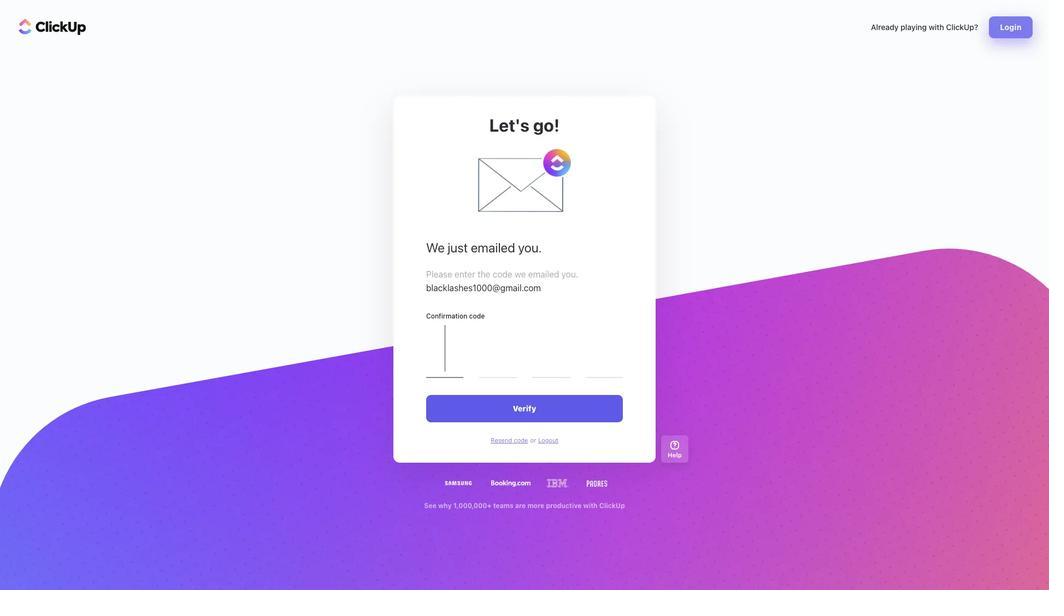 Task type: describe. For each thing, give the bounding box(es) containing it.
resend code link
[[491, 437, 528, 444]]

please enter the code we emailed you. blacklashes1000@gmail.com
[[426, 270, 579, 293]]

1,000,000+
[[454, 502, 492, 510]]

logout
[[539, 437, 559, 444]]

login
[[1001, 22, 1022, 32]]

0 vertical spatial with
[[929, 22, 945, 32]]

why
[[438, 502, 452, 510]]

Enter third code digit text field
[[533, 325, 570, 378]]

emailed inside 'please enter the code we emailed you. blacklashes1000@gmail.com'
[[528, 270, 559, 279]]

verify
[[513, 404, 537, 413]]

clickup?
[[947, 22, 979, 32]]

confirmation code
[[426, 312, 485, 320]]

let's go!
[[490, 115, 560, 135]]

help
[[668, 451, 682, 458]]

code for resend code or logout
[[514, 437, 528, 444]]

blacklashes1000@gmail.com
[[426, 283, 541, 293]]

you. inside 'please enter the code we emailed you. blacklashes1000@gmail.com'
[[562, 270, 579, 279]]

0 horizontal spatial with
[[584, 502, 598, 510]]

see
[[424, 502, 437, 510]]

help link
[[661, 436, 689, 463]]

Enter second code digit text field
[[480, 325, 517, 378]]

Enter first code digit text field
[[426, 325, 464, 378]]

resend code or logout
[[491, 437, 559, 444]]

logout link
[[539, 437, 559, 444]]

confirmation
[[426, 312, 468, 320]]

we
[[515, 270, 526, 279]]

0 vertical spatial emailed
[[471, 240, 515, 255]]

please
[[426, 270, 453, 279]]

code for confirmation code
[[469, 312, 485, 320]]

clickup - home image
[[19, 19, 86, 35]]



Task type: locate. For each thing, give the bounding box(es) containing it.
with
[[929, 22, 945, 32], [584, 502, 598, 510]]

enter
[[455, 270, 476, 279]]

go!
[[533, 115, 560, 135]]

2 vertical spatial code
[[514, 437, 528, 444]]

0 horizontal spatial emailed
[[471, 240, 515, 255]]

you. up we
[[518, 240, 542, 255]]

1 vertical spatial with
[[584, 502, 598, 510]]

are
[[515, 502, 526, 510]]

1 vertical spatial code
[[469, 312, 485, 320]]

more
[[528, 502, 545, 510]]

1 horizontal spatial you.
[[562, 270, 579, 279]]

code
[[493, 270, 513, 279], [469, 312, 485, 320], [514, 437, 528, 444]]

emailed up the the
[[471, 240, 515, 255]]

we
[[426, 240, 445, 255]]

1 horizontal spatial emailed
[[528, 270, 559, 279]]

Enter last code digit text field
[[586, 325, 623, 378]]

1 horizontal spatial with
[[929, 22, 945, 32]]

you. right we
[[562, 270, 579, 279]]

you.
[[518, 240, 542, 255], [562, 270, 579, 279]]

0 horizontal spatial you.
[[518, 240, 542, 255]]

clickup
[[600, 502, 625, 510]]

0 horizontal spatial code
[[469, 312, 485, 320]]

verify button
[[426, 395, 623, 423]]

with left clickup
[[584, 502, 598, 510]]

already playing with clickup?
[[871, 22, 979, 32]]

productive
[[546, 502, 582, 510]]

teams
[[493, 502, 514, 510]]

emailed right we
[[528, 270, 559, 279]]

or
[[530, 437, 536, 444]]

2 horizontal spatial code
[[514, 437, 528, 444]]

0 vertical spatial code
[[493, 270, 513, 279]]

code left we
[[493, 270, 513, 279]]

emailed
[[471, 240, 515, 255], [528, 270, 559, 279]]

code left or
[[514, 437, 528, 444]]

already
[[871, 22, 899, 32]]

1 vertical spatial you.
[[562, 270, 579, 279]]

code down blacklashes1000@gmail.com
[[469, 312, 485, 320]]

1 horizontal spatial code
[[493, 270, 513, 279]]

1 vertical spatial emailed
[[528, 270, 559, 279]]

0 vertical spatial you.
[[518, 240, 542, 255]]

see why 1,000,000+ teams are more productive with clickup
[[424, 502, 625, 510]]

login link
[[990, 16, 1033, 38]]

we just emailed you.
[[426, 240, 542, 255]]

the
[[478, 270, 491, 279]]

resend
[[491, 437, 512, 444]]

with right playing
[[929, 22, 945, 32]]

let's
[[490, 115, 530, 135]]

code inside 'please enter the code we emailed you. blacklashes1000@gmail.com'
[[493, 270, 513, 279]]

just
[[448, 240, 468, 255]]

playing
[[901, 22, 927, 32]]



Task type: vqa. For each thing, say whether or not it's contained in the screenshot.
second "Grade" dropdown button from the bottom
no



